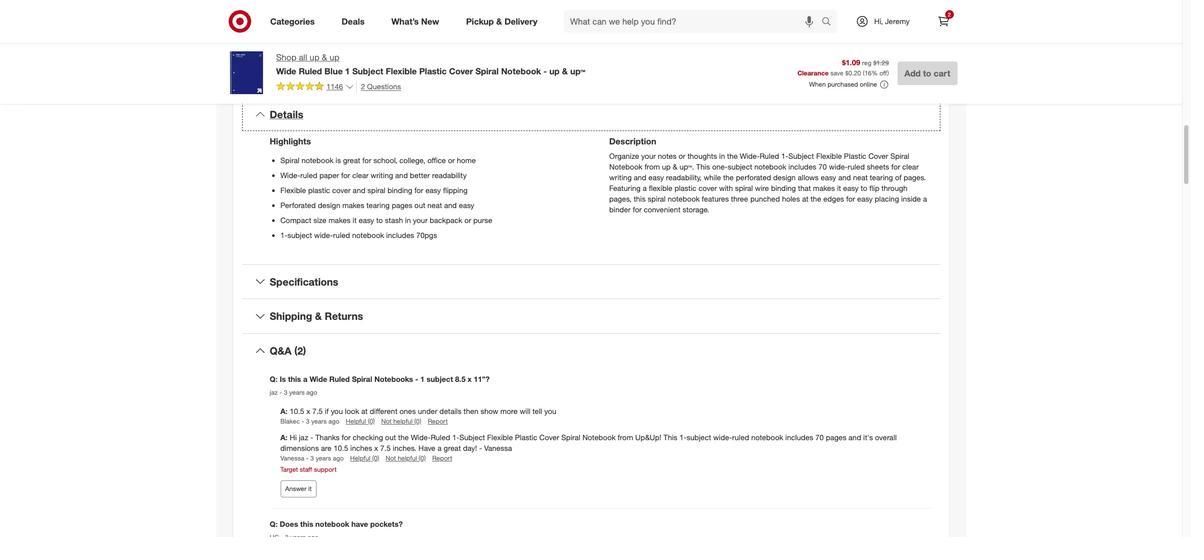 Task type: vqa. For each thing, say whether or not it's contained in the screenshot.
4
no



Task type: locate. For each thing, give the bounding box(es) containing it.
& up the blue at the left of page
[[322, 52, 327, 63]]

0 horizontal spatial pages
[[392, 201, 413, 210]]

ago inside the q: is this a wide ruled ​spiral notebooks​ -​ 1 subject​ 8.5 x 11"? jaz - 3 years ago
[[306, 389, 317, 397]]

years for vanessa
[[316, 455, 331, 463]]

plastic down images
[[419, 66, 447, 77]]

from for description
[[645, 162, 660, 171]]

0 vertical spatial cover
[[449, 66, 473, 77]]

2 inside 2 questions "link"
[[361, 82, 365, 91]]

70 for hi
[[816, 433, 824, 442]]

cover inside description organize your notes or thoughts in the wide-ruled 1-subject flexible plastic cover spiral notebook from up & up™. this one-subject notebook includes 70 wide-ruled sheets for clear writing and easy readability, while the perforated design allows easy and neat tearing of pages. featuring a flexible plastic cover with spiral wire binding that makes it easy to flip through pages, this spiral notebook features three punched holes at the edges for easy placing inside a binder for convenient storage.
[[869, 151, 889, 160]]

0 vertical spatial report button
[[428, 417, 448, 426]]

shop all up & up wide ruled blue 1 subject flexible plastic cover spiral notebook - up & up™
[[276, 52, 586, 77]]

3
[[284, 389, 287, 397], [306, 418, 310, 426], [310, 455, 314, 463]]

the down the "that"
[[811, 194, 821, 203]]

wide-
[[740, 151, 760, 160], [280, 171, 300, 180], [411, 433, 431, 442]]

3 right blakec
[[306, 418, 310, 426]]

and up edges
[[839, 173, 851, 182]]

1 vertical spatial years
[[311, 418, 327, 426]]

1 horizontal spatial neat
[[853, 173, 868, 182]]

binding up holes
[[771, 184, 796, 193]]

x inside the q: is this a wide ruled ​spiral notebooks​ -​ 1 subject​ 8.5 x 11"? jaz - 3 years ago
[[468, 375, 472, 384]]

1 horizontal spatial subject
[[459, 433, 485, 442]]

0 vertical spatial not helpful  (0)
[[381, 418, 422, 426]]

3 down is
[[284, 389, 287, 397]]

writing inside description organize your notes or thoughts in the wide-ruled 1-subject flexible plastic cover spiral notebook from up & up™. this one-subject notebook includes 70 wide-ruled sheets for clear writing and easy readability, while the perforated design allows easy and neat tearing of pages. featuring a flexible plastic cover with spiral wire binding that makes it easy to flip through pages, this spiral notebook features three punched holes at the edges for easy placing inside a binder for convenient storage.
[[609, 173, 632, 182]]

with
[[719, 184, 733, 193]]

1 vertical spatial wide
[[310, 375, 327, 384]]

includes for description
[[789, 162, 817, 171]]

1 horizontal spatial your
[[641, 151, 656, 160]]

spiral inside 'shop all up & up wide ruled blue 1 subject flexible plastic cover spiral notebook - up & up™'
[[476, 66, 499, 77]]

thanks
[[315, 433, 340, 442]]

2 vertical spatial wide-
[[411, 433, 431, 442]]

wide inside the q: is this a wide ruled ​spiral notebooks​ -​ 1 subject​ 8.5 x 11"? jaz - 3 years ago
[[310, 375, 327, 384]]

dimensions
[[280, 444, 319, 453]]

cover down while
[[699, 184, 717, 193]]

wide- inside hi jaz - thanks for checking out the wide-ruled 1-subject flexible plastic cover spiral notebook from up&up! this 1-subject wide-ruled notebook includes 70 pages and it's overall dimensions are 10.5 inches x 7.5 inches. have a great day! - vanessa
[[411, 433, 431, 442]]

when
[[809, 81, 826, 89]]

clear up flexible plastic cover and spiral binding for easy flipping
[[352, 171, 369, 180]]

college,
[[400, 156, 426, 165]]

a: up blakec
[[280, 407, 288, 416]]

inches
[[350, 444, 372, 453]]

3 up target staff support
[[310, 455, 314, 463]]

not down inches. on the bottom of page
[[386, 455, 396, 463]]

this inside hi jaz - thanks for checking out the wide-ruled 1-subject flexible plastic cover spiral notebook from up&up! this 1-subject wide-ruled notebook includes 70 pages and it's overall dimensions are 10.5 inches x 7.5 inches. have a great day! - vanessa
[[664, 433, 678, 442]]

or left purse at the left top of the page
[[465, 216, 471, 225]]

What can we help you find? suggestions appear below search field
[[564, 10, 825, 33]]

not down different
[[381, 418, 392, 426]]

notebook inside hi jaz - thanks for checking out the wide-ruled 1-subject flexible plastic cover spiral notebook from up&up! this 1-subject wide-ruled notebook includes 70 pages and it's overall dimensions are 10.5 inches x 7.5 inches. have a great day! - vanessa
[[583, 433, 616, 442]]

spiral inside hi jaz - thanks for checking out the wide-ruled 1-subject flexible plastic cover spiral notebook from up&up! this 1-subject wide-ruled notebook includes 70 pages and it's overall dimensions are 10.5 inches x 7.5 inches. have a great day! - vanessa
[[561, 433, 581, 442]]

0 horizontal spatial at
[[361, 407, 368, 416]]

1 horizontal spatial binding
[[771, 184, 796, 193]]

0 vertical spatial neat
[[853, 173, 868, 182]]

0 vertical spatial tearing
[[870, 173, 893, 182]]

1 horizontal spatial cover
[[699, 184, 717, 193]]

a: down blakec
[[280, 433, 290, 442]]

backpack
[[430, 216, 462, 225]]

1 horizontal spatial this
[[696, 162, 710, 171]]

1 vertical spatial plastic
[[844, 151, 867, 160]]

one-
[[712, 162, 728, 171]]

0 vertical spatial design
[[773, 173, 796, 182]]

0 vertical spatial from
[[645, 162, 660, 171]]

subject up allows
[[789, 151, 814, 160]]

great left "day!"
[[444, 444, 461, 453]]

1
[[345, 66, 350, 77], [420, 375, 425, 384]]

2 vertical spatial includes
[[786, 433, 814, 442]]

0 horizontal spatial plastic
[[419, 66, 447, 77]]

spiral
[[735, 184, 753, 193], [368, 186, 386, 195], [648, 194, 666, 203]]

readability
[[432, 171, 467, 180]]

this inside description organize your notes or thoughts in the wide-ruled 1-subject flexible plastic cover spiral notebook from up & up™. this one-subject notebook includes 70 wide-ruled sheets for clear writing and easy readability, while the perforated design allows easy and neat tearing of pages. featuring a flexible plastic cover with spiral wire binding that makes it easy to flip through pages, this spiral notebook features three punched holes at the edges for easy placing inside a binder for convenient storage.
[[696, 162, 710, 171]]

3 for vanessa
[[310, 455, 314, 463]]

plastic down the paper
[[308, 186, 330, 195]]

2 vertical spatial it
[[308, 485, 312, 493]]

helpful for blakec - 3 years ago
[[346, 418, 366, 426]]

this inside description organize your notes or thoughts in the wide-ruled 1-subject flexible plastic cover spiral notebook from up & up™. this one-subject notebook includes 70 wide-ruled sheets for clear writing and easy readability, while the perforated design allows easy and neat tearing of pages. featuring a flexible plastic cover with spiral wire binding that makes it easy to flip through pages, this spiral notebook features three punched holes at the edges for easy placing inside a binder for convenient storage.
[[634, 194, 646, 203]]

years for blakec
[[311, 418, 327, 426]]

subject inside hi jaz - thanks for checking out the wide-ruled 1-subject flexible plastic cover spiral notebook from up&up! this 1-subject wide-ruled notebook includes 70 pages and it's overall dimensions are 10.5 inches x 7.5 inches. have a great day! - vanessa
[[687, 433, 711, 442]]

1 right the ​
[[420, 375, 425, 384]]

wide- inside hi jaz - thanks for checking out the wide-ruled 1-subject flexible plastic cover spiral notebook from up&up! this 1-subject wide-ruled notebook includes 70 pages and it's overall dimensions are 10.5 inches x 7.5 inches. have a great day! - vanessa
[[713, 433, 732, 442]]

1 horizontal spatial plastic
[[515, 433, 537, 442]]

notebook inside hi jaz - thanks for checking out the wide-ruled 1-subject flexible plastic cover spiral notebook from up&up! this 1-subject wide-ruled notebook includes 70 pages and it's overall dimensions are 10.5 inches x 7.5 inches. have a great day! - vanessa
[[751, 433, 783, 442]]

tearing down sheets
[[870, 173, 893, 182]]

ruled inside hi jaz - thanks for checking out the wide-ruled 1-subject flexible plastic cover spiral notebook from up&up! this 1-subject wide-ruled notebook includes 70 pages and it's overall dimensions are 10.5 inches x 7.5 inches. have a great day! - vanessa
[[431, 433, 450, 442]]

1 vertical spatial subject
[[789, 151, 814, 160]]

jaz inside the q: is this a wide ruled ​spiral notebooks​ -​ 1 subject​ 8.5 x 11"? jaz - 3 years ago
[[270, 389, 278, 397]]

report down 'under'
[[428, 418, 448, 426]]

0 vertical spatial 3
[[284, 389, 287, 397]]

1 horizontal spatial spiral
[[648, 194, 666, 203]]

0 vertical spatial 70
[[819, 162, 827, 171]]

x up blakec - 3 years ago
[[306, 407, 310, 416]]

2 vertical spatial wide-
[[713, 433, 732, 442]]

delivery
[[505, 16, 538, 27]]

ruled inside description organize your notes or thoughts in the wide-ruled 1-subject flexible plastic cover spiral notebook from up & up™. this one-subject notebook includes 70 wide-ruled sheets for clear writing and easy readability, while the perforated design allows easy and neat tearing of pages. featuring a flexible plastic cover with spiral wire binding that makes it easy to flip through pages, this spiral notebook features three punched holes at the edges for easy placing inside a binder for convenient storage.
[[848, 162, 865, 171]]

0 horizontal spatial spiral
[[368, 186, 386, 195]]

you
[[331, 407, 343, 416], [544, 407, 557, 416]]

1 vertical spatial pages
[[826, 433, 847, 442]]

0 vertical spatial helpful  (0)
[[346, 418, 375, 426]]

0 vertical spatial 7.5
[[312, 407, 323, 416]]

10.5 right are
[[334, 444, 348, 453]]

notebook down organize
[[609, 162, 643, 171]]

flexible inside description organize your notes or thoughts in the wide-ruled 1-subject flexible plastic cover spiral notebook from up & up™. this one-subject notebook includes 70 wide-ruled sheets for clear writing and easy readability, while the perforated design allows easy and neat tearing of pages. featuring a flexible plastic cover with spiral wire binding that makes it easy to flip through pages, this spiral notebook features three punched holes at the edges for easy placing inside a binder for convenient storage.
[[816, 151, 842, 160]]

cover down tell at the left of page
[[540, 433, 559, 442]]

1 vertical spatial vanessa
[[280, 455, 304, 463]]

from down the notes
[[645, 162, 660, 171]]

jaz
[[270, 389, 278, 397], [299, 433, 308, 442]]

report for blakec - 3 years ago
[[428, 418, 448, 426]]

1 vertical spatial 70
[[816, 433, 824, 442]]

0 horizontal spatial wide
[[276, 66, 296, 77]]

70 left it's
[[816, 433, 824, 442]]

makes
[[813, 184, 835, 193], [342, 201, 364, 210], [329, 216, 351, 225]]

from inside hi jaz - thanks for checking out the wide-ruled 1-subject flexible plastic cover spiral notebook from up&up! this 1-subject wide-ruled notebook includes 70 pages and it's overall dimensions are 10.5 inches x 7.5 inches. have a great day! - vanessa
[[618, 433, 633, 442]]

and up "featuring"
[[634, 173, 647, 182]]

helpful down ones
[[393, 418, 413, 426]]

q: inside the q: is this a wide ruled ​spiral notebooks​ -​ 1 subject​ 8.5 x 11"? jaz - 3 years ago
[[270, 375, 278, 384]]

different
[[370, 407, 398, 416]]

out up inches. on the bottom of page
[[385, 433, 396, 442]]

0 vertical spatial in
[[719, 151, 725, 160]]

notes
[[658, 151, 677, 160]]

1 a: from the top
[[280, 407, 288, 416]]

1 vertical spatial more
[[501, 407, 518, 416]]

report button
[[428, 417, 448, 426], [432, 454, 452, 463]]

2 horizontal spatial wide-
[[829, 162, 848, 171]]

2 inside 2 link
[[948, 11, 951, 18]]

the up inches. on the bottom of page
[[398, 433, 409, 442]]

0 vertical spatial helpful
[[346, 418, 366, 426]]

1 horizontal spatial wide
[[310, 375, 327, 384]]

a: for a:
[[280, 433, 290, 442]]

clear up pages.
[[903, 162, 919, 171]]

notebook
[[302, 156, 334, 165], [755, 162, 787, 171], [668, 194, 700, 203], [352, 231, 384, 240], [751, 433, 783, 442], [315, 520, 349, 529]]

1 horizontal spatial from
[[645, 162, 660, 171]]

ago
[[306, 389, 317, 397], [329, 418, 339, 426], [333, 455, 344, 463]]

1 vertical spatial in
[[405, 216, 411, 225]]

0 vertical spatial a:
[[280, 407, 288, 416]]

is
[[280, 375, 286, 384]]

plastic inside description organize your notes or thoughts in the wide-ruled 1-subject flexible plastic cover spiral notebook from up & up™. this one-subject notebook includes 70 wide-ruled sheets for clear writing and easy readability, while the perforated design allows easy and neat tearing of pages. featuring a flexible plastic cover with spiral wire binding that makes it easy to flip through pages, this spiral notebook features three punched holes at the edges for easy placing inside a binder for convenient storage.
[[675, 184, 697, 193]]

1 vertical spatial makes
[[342, 201, 364, 210]]

ruled inside hi jaz - thanks for checking out the wide-ruled 1-subject flexible plastic cover spiral notebook from up&up! this 1-subject wide-ruled notebook includes 70 pages and it's overall dimensions are 10.5 inches x 7.5 inches. have a great day! - vanessa
[[732, 433, 749, 442]]

in inside description organize your notes or thoughts in the wide-ruled 1-subject flexible plastic cover spiral notebook from up & up™. this one-subject notebook includes 70 wide-ruled sheets for clear writing and easy readability, while the perforated design allows easy and neat tearing of pages. featuring a flexible plastic cover with spiral wire binding that makes it easy to flip through pages, this spiral notebook features three punched holes at the edges for easy placing inside a binder for convenient storage.
[[719, 151, 725, 160]]

10.5 inside hi jaz - thanks for checking out the wide-ruled 1-subject flexible plastic cover spiral notebook from up&up! this 1-subject wide-ruled notebook includes 70 pages and it's overall dimensions are 10.5 inches x 7.5 inches. have a great day! - vanessa
[[334, 444, 348, 453]]

0 horizontal spatial vanessa
[[280, 455, 304, 463]]

70 inside description organize your notes or thoughts in the wide-ruled 1-subject flexible plastic cover spiral notebook from up & up™. this one-subject notebook includes 70 wide-ruled sheets for clear writing and easy readability, while the perforated design allows easy and neat tearing of pages. featuring a flexible plastic cover with spiral wire binding that makes it easy to flip through pages, this spiral notebook features three punched holes at the edges for easy placing inside a binder for convenient storage.
[[819, 162, 827, 171]]

makes for easy
[[342, 201, 364, 210]]

helpful down inches. on the bottom of page
[[398, 455, 417, 463]]

jeremy
[[885, 17, 910, 26]]

easy down better on the top left of page
[[426, 186, 441, 195]]

ago for blakec - 3 years ago
[[329, 418, 339, 426]]

plastic inside description organize your notes or thoughts in the wide-ruled 1-subject flexible plastic cover spiral notebook from up & up™. this one-subject notebook includes 70 wide-ruled sheets for clear writing and easy readability, while the perforated design allows easy and neat tearing of pages. featuring a flexible plastic cover with spiral wire binding that makes it easy to flip through pages, this spiral notebook features three punched holes at the edges for easy placing inside a binder for convenient storage.
[[844, 151, 867, 160]]

binder
[[609, 205, 631, 214]]

70 inside hi jaz - thanks for checking out the wide-ruled 1-subject flexible plastic cover spiral notebook from up&up! this 1-subject wide-ruled notebook includes 70 pages and it's overall dimensions are 10.5 inches x 7.5 inches. have a great day! - vanessa
[[816, 433, 824, 442]]

subject inside hi jaz - thanks for checking out the wide-ruled 1-subject flexible plastic cover spiral notebook from up&up! this 1-subject wide-ruled notebook includes 70 pages and it's overall dimensions are 10.5 inches x 7.5 inches. have a great day! - vanessa
[[459, 433, 485, 442]]

0 horizontal spatial 3
[[284, 389, 287, 397]]

for inside hi jaz - thanks for checking out the wide-ruled 1-subject flexible plastic cover spiral notebook from up&up! this 1-subject wide-ruled notebook includes 70 pages and it's overall dimensions are 10.5 inches x 7.5 inches. have a great day! - vanessa
[[342, 433, 351, 442]]

notebook
[[501, 66, 541, 77], [609, 162, 643, 171], [583, 433, 616, 442]]

q:
[[270, 375, 278, 384], [270, 520, 278, 529]]

1 horizontal spatial x
[[374, 444, 378, 453]]

& inside dropdown button
[[315, 310, 322, 323]]

report for vanessa - 3 years ago
[[432, 455, 452, 463]]

ruled down all
[[299, 66, 322, 77]]

plastic inside hi jaz - thanks for checking out the wide-ruled 1-subject flexible plastic cover spiral notebook from up&up! this 1-subject wide-ruled notebook includes 70 pages and it's overall dimensions are 10.5 inches x 7.5 inches. have a great day! - vanessa
[[515, 433, 537, 442]]

readability,
[[666, 173, 702, 182]]

this
[[585, 65, 607, 80], [634, 194, 646, 203], [288, 375, 301, 384], [300, 520, 313, 529]]

subject inside description organize your notes or thoughts in the wide-ruled 1-subject flexible plastic cover spiral notebook from up & up™. this one-subject notebook includes 70 wide-ruled sheets for clear writing and easy readability, while the perforated design allows easy and neat tearing of pages. featuring a flexible plastic cover with spiral wire binding that makes it easy to flip through pages, this spiral notebook features three punched holes at the edges for easy placing inside a binder for convenient storage.
[[728, 162, 752, 171]]

2 horizontal spatial wide-
[[740, 151, 760, 160]]

2 for 2
[[948, 11, 951, 18]]

1 horizontal spatial or
[[465, 216, 471, 225]]

1 vertical spatial report button
[[432, 454, 452, 463]]

look
[[345, 407, 359, 416]]

wide up if
[[310, 375, 327, 384]]

to inside button
[[923, 68, 932, 79]]

jaz down "q&a"
[[270, 389, 278, 397]]

it inside button
[[308, 485, 312, 493]]

not helpful  (0) button down ones
[[381, 417, 422, 426]]

it up 1-subject wide-ruled notebook includes 70pgs at the left
[[353, 216, 357, 225]]

(2)
[[294, 345, 306, 357]]

1 vertical spatial this
[[664, 433, 678, 442]]

not helpful  (0)
[[381, 418, 422, 426], [386, 455, 426, 463]]

1 vertical spatial a:
[[280, 433, 290, 442]]

1 vertical spatial 10.5
[[334, 444, 348, 453]]

helpful
[[393, 418, 413, 426], [398, 455, 417, 463]]

not helpful  (0) down inches. on the bottom of page
[[386, 455, 426, 463]]

$1.29
[[873, 59, 889, 67]]

- left thanks
[[310, 433, 313, 442]]

(
[[863, 69, 865, 77]]

pages left it's
[[826, 433, 847, 442]]

ruled inside 'shop all up & up wide ruled blue 1 subject flexible plastic cover spiral notebook - up & up™'
[[299, 66, 322, 77]]

to left flip
[[861, 184, 868, 193]]

1 right the blue at the left of page
[[345, 66, 350, 77]]

0 horizontal spatial plastic
[[308, 186, 330, 195]]

subject down compact
[[288, 231, 312, 240]]

through
[[882, 184, 908, 193]]

0 vertical spatial ago
[[306, 389, 317, 397]]

notebook inside description organize your notes or thoughts in the wide-ruled 1-subject flexible plastic cover spiral notebook from up & up™. this one-subject notebook includes 70 wide-ruled sheets for clear writing and easy readability, while the perforated design allows easy and neat tearing of pages. featuring a flexible plastic cover with spiral wire binding that makes it easy to flip through pages, this spiral notebook features three punched holes at the edges for easy placing inside a binder for convenient storage.
[[609, 162, 643, 171]]

show more images button
[[358, 16, 445, 39]]

1 vertical spatial x
[[306, 407, 310, 416]]

1 horizontal spatial 1
[[420, 375, 425, 384]]

cover up sheets
[[869, 151, 889, 160]]

neat up backpack
[[428, 201, 442, 210]]

70 for description
[[819, 162, 827, 171]]

0 horizontal spatial subject
[[288, 231, 312, 240]]

your left the notes
[[641, 151, 656, 160]]

2 a: from the top
[[280, 433, 290, 442]]

this
[[696, 162, 710, 171], [664, 433, 678, 442]]

tearing inside description organize your notes or thoughts in the wide-ruled 1-subject flexible plastic cover spiral notebook from up & up™. this one-subject notebook includes 70 wide-ruled sheets for clear writing and easy readability, while the perforated design allows easy and neat tearing of pages. featuring a flexible plastic cover with spiral wire binding that makes it easy to flip through pages, this spiral notebook features three punched holes at the edges for easy placing inside a binder for convenient storage.
[[870, 173, 893, 182]]

plastic for hi
[[515, 433, 537, 442]]

helpful  (0) button down look
[[346, 417, 375, 426]]

0 vertical spatial your
[[641, 151, 656, 160]]

cover
[[449, 66, 473, 77], [869, 151, 889, 160], [540, 433, 559, 442]]

1 horizontal spatial at
[[802, 194, 809, 203]]

1 q: from the top
[[270, 375, 278, 384]]

$1.09
[[842, 58, 861, 67]]

0 vertical spatial wide
[[276, 66, 296, 77]]

0 vertical spatial subject
[[728, 162, 752, 171]]

advertisement region
[[604, 0, 958, 19]]

wide- for hi
[[411, 433, 431, 442]]

tearing down flexible plastic cover and spiral binding for easy flipping
[[367, 201, 390, 210]]

2 horizontal spatial cover
[[869, 151, 889, 160]]

vanessa inside hi jaz - thanks for checking out the wide-ruled 1-subject flexible plastic cover spiral notebook from up&up! this 1-subject wide-ruled notebook includes 70 pages and it's overall dimensions are 10.5 inches x 7.5 inches. have a great day! - vanessa
[[484, 444, 512, 453]]

your inside description organize your notes or thoughts in the wide-ruled 1-subject flexible plastic cover spiral notebook from up & up™. this one-subject notebook includes 70 wide-ruled sheets for clear writing and easy readability, while the perforated design allows easy and neat tearing of pages. featuring a flexible plastic cover with spiral wire binding that makes it easy to flip through pages, this spiral notebook features three punched holes at the edges for easy placing inside a binder for convenient storage.
[[641, 151, 656, 160]]

helpful  (0) down look
[[346, 418, 375, 426]]

for
[[362, 156, 371, 165], [892, 162, 901, 171], [341, 171, 350, 180], [415, 186, 424, 195], [846, 194, 855, 203], [633, 205, 642, 214], [342, 433, 351, 442]]

7.5 left inches. on the bottom of page
[[380, 444, 391, 453]]

ruled up have
[[431, 433, 450, 442]]

office
[[428, 156, 446, 165]]

to right add
[[923, 68, 932, 79]]

new
[[421, 16, 439, 27]]

at right look
[[361, 407, 368, 416]]

helpful for blakec - 3 years ago
[[393, 418, 413, 426]]

ago down if
[[329, 418, 339, 426]]

up
[[310, 52, 320, 63], [330, 52, 340, 63], [549, 66, 560, 77], [662, 162, 671, 171]]

1 vertical spatial to
[[861, 184, 868, 193]]

1 vertical spatial ago
[[329, 418, 339, 426]]

more
[[389, 22, 408, 33], [501, 407, 518, 416]]

wide- inside description organize your notes or thoughts in the wide-ruled 1-subject flexible plastic cover spiral notebook from up & up™. this one-subject notebook includes 70 wide-ruled sheets for clear writing and easy readability, while the perforated design allows easy and neat tearing of pages. featuring a flexible plastic cover with spiral wire binding that makes it easy to flip through pages, this spiral notebook features three punched holes at the edges for easy placing inside a binder for convenient storage.
[[740, 151, 760, 160]]

report button for vanessa - 3 years ago
[[432, 454, 452, 463]]

0 horizontal spatial great
[[343, 156, 360, 165]]

& right pickup at top left
[[496, 16, 502, 27]]

includes inside hi jaz - thanks for checking out the wide-ruled 1-subject flexible plastic cover spiral notebook from up&up! this 1-subject wide-ruled notebook includes 70 pages and it's overall dimensions are 10.5 inches x 7.5 inches. have a great day! - vanessa
[[786, 433, 814, 442]]

0 horizontal spatial wide-
[[280, 171, 300, 180]]

your
[[641, 151, 656, 160], [413, 216, 428, 225]]

2 vertical spatial ago
[[333, 455, 344, 463]]

cover for hi
[[540, 433, 559, 442]]

it
[[837, 184, 841, 193], [353, 216, 357, 225], [308, 485, 312, 493]]

categories link
[[261, 10, 328, 33]]

q: for q: does this notebook have pockets?
[[270, 520, 278, 529]]

10.5
[[290, 407, 304, 416], [334, 444, 348, 453]]

2 vertical spatial plastic
[[515, 433, 537, 442]]

neat inside description organize your notes or thoughts in the wide-ruled 1-subject flexible plastic cover spiral notebook from up & up™. this one-subject notebook includes 70 wide-ruled sheets for clear writing and easy readability, while the perforated design allows easy and neat tearing of pages. featuring a flexible plastic cover with spiral wire binding that makes it easy to flip through pages, this spiral notebook features three punched holes at the edges for easy placing inside a binder for convenient storage.
[[853, 173, 868, 182]]

wide-ruled paper for clear writing and better readability
[[280, 171, 467, 180]]

plastic down readability,
[[675, 184, 697, 193]]

0 vertical spatial it
[[837, 184, 841, 193]]

helpful  (0)
[[346, 418, 375, 426], [350, 455, 379, 463]]

a: 10.5 x 7.5 if you look at different ones under details then show more will tell you
[[280, 407, 557, 416]]

neat down sheets
[[853, 173, 868, 182]]

flexible
[[649, 184, 673, 193]]

organize
[[609, 151, 639, 160]]

plastic
[[419, 66, 447, 77], [844, 151, 867, 160], [515, 433, 537, 442]]

tearing
[[870, 173, 893, 182], [367, 201, 390, 210]]

x inside hi jaz - thanks for checking out the wide-ruled 1-subject flexible plastic cover spiral notebook from up&up! this 1-subject wide-ruled notebook includes 70 pages and it's overall dimensions are 10.5 inches x 7.5 inches. have a great day! - vanessa
[[374, 444, 378, 453]]

includes inside description organize your notes or thoughts in the wide-ruled 1-subject flexible plastic cover spiral notebook from up & up™. this one-subject notebook includes 70 wide-ruled sheets for clear writing and easy readability, while the perforated design allows easy and neat tearing of pages. featuring a flexible plastic cover with spiral wire binding that makes it easy to flip through pages, this spiral notebook features three punched holes at the edges for easy placing inside a binder for convenient storage.
[[789, 162, 817, 171]]

it right answer
[[308, 485, 312, 493]]

hi
[[290, 433, 297, 442]]

1 vertical spatial out
[[385, 433, 396, 442]]

jaz right "hi"
[[299, 433, 308, 442]]

ago up support
[[333, 455, 344, 463]]

ago up blakec - 3 years ago
[[306, 389, 317, 397]]

a: for a: 10.5 x 7.5 if you look at different ones under details then show more will tell you
[[280, 407, 288, 416]]

0 horizontal spatial wide-
[[314, 231, 333, 240]]

cover for description
[[869, 151, 889, 160]]

q: for q: is this a wide ruled ​spiral notebooks​ -​ 1 subject​ 8.5 x 11"? jaz - 3 years ago
[[270, 375, 278, 384]]

out down better on the top left of page
[[415, 201, 425, 210]]

1 horizontal spatial more
[[501, 407, 518, 416]]

1 vertical spatial it
[[353, 216, 357, 225]]

0 horizontal spatial writing
[[371, 171, 393, 180]]

plastic for description
[[844, 151, 867, 160]]

1 vertical spatial not helpful  (0) button
[[386, 454, 426, 463]]

- inside 'shop all up & up wide ruled blue 1 subject flexible plastic cover spiral notebook - up & up™'
[[544, 66, 547, 77]]

- right notebooks​ on the bottom
[[415, 375, 418, 384]]

report button down have
[[432, 454, 452, 463]]

day!
[[463, 444, 477, 453]]

2 horizontal spatial plastic
[[844, 151, 867, 160]]

years down are
[[316, 455, 331, 463]]

for up of
[[892, 162, 901, 171]]

wide- up have
[[411, 433, 431, 442]]

in
[[719, 151, 725, 160], [405, 216, 411, 225]]

helpful  (0) for blakec - 3 years ago
[[346, 418, 375, 426]]

subject up perforated at top
[[728, 162, 752, 171]]

clear
[[903, 162, 919, 171], [352, 171, 369, 180]]

(0)
[[368, 418, 375, 426], [414, 418, 422, 426], [372, 455, 379, 463], [419, 455, 426, 463]]

will
[[520, 407, 531, 416]]

helpful down inches
[[350, 455, 370, 463]]

1 horizontal spatial vanessa
[[484, 444, 512, 453]]

1-
[[782, 151, 789, 160], [280, 231, 288, 240], [452, 433, 459, 442], [680, 433, 687, 442]]

helpful down look
[[346, 418, 366, 426]]

image of wide ruled blue 1 subject flexible plastic cover spiral notebook - up & up™ image
[[225, 51, 268, 94]]

ruled
[[848, 162, 865, 171], [300, 171, 317, 180], [333, 231, 350, 240], [732, 433, 749, 442]]

in up one-
[[719, 151, 725, 160]]

2 q: from the top
[[270, 520, 278, 529]]

years up blakec
[[289, 389, 305, 397]]

7.5 left if
[[312, 407, 323, 416]]

0 vertical spatial to
[[923, 68, 932, 79]]

you right tell at the left of page
[[544, 407, 557, 416]]

0 horizontal spatial tearing
[[367, 201, 390, 210]]

cover down pickup at top left
[[449, 66, 473, 77]]

1 vertical spatial 3
[[306, 418, 310, 426]]

pages up stash
[[392, 201, 413, 210]]

from inside description organize your notes or thoughts in the wide-ruled 1-subject flexible plastic cover spiral notebook from up & up™. this one-subject notebook includes 70 wide-ruled sheets for clear writing and easy readability, while the perforated design allows easy and neat tearing of pages. featuring a flexible plastic cover with spiral wire binding that makes it easy to flip through pages, this spiral notebook features three punched holes at the edges for easy placing inside a binder for convenient storage.
[[645, 162, 660, 171]]

from
[[645, 162, 660, 171], [618, 433, 633, 442]]

0 vertical spatial q:
[[270, 375, 278, 384]]

ruled left ​spiral
[[329, 375, 350, 384]]

helpful  (0) down inches
[[350, 455, 379, 463]]

flexible plastic cover and spiral binding for easy flipping
[[280, 186, 468, 195]]

or
[[679, 151, 686, 160], [448, 156, 455, 165], [465, 216, 471, 225]]

spiral up perforated design makes tearing pages out neat and easy
[[368, 186, 386, 195]]

or inside description organize your notes or thoughts in the wide-ruled 1-subject flexible plastic cover spiral notebook from up & up™. this one-subject notebook includes 70 wide-ruled sheets for clear writing and easy readability, while the perforated design allows easy and neat tearing of pages. featuring a flexible plastic cover with spiral wire binding that makes it easy to flip through pages, this spiral notebook features three punched holes at the edges for easy placing inside a binder for convenient storage.
[[679, 151, 686, 160]]

subject inside description organize your notes or thoughts in the wide-ruled 1-subject flexible plastic cover spiral notebook from up & up™. this one-subject notebook includes 70 wide-ruled sheets for clear writing and easy readability, while the perforated design allows easy and neat tearing of pages. featuring a flexible plastic cover with spiral wire binding that makes it easy to flip through pages, this spiral notebook features three punched holes at the edges for easy placing inside a binder for convenient storage.
[[789, 151, 814, 160]]

2 horizontal spatial or
[[679, 151, 686, 160]]

plastic up edges
[[844, 151, 867, 160]]

0 horizontal spatial cover
[[332, 186, 351, 195]]

helpful
[[346, 418, 366, 426], [350, 455, 370, 463]]

specifications
[[270, 276, 338, 288]]

subject
[[352, 66, 383, 77], [789, 151, 814, 160], [459, 433, 485, 442]]

flip
[[870, 184, 880, 193]]

x right 8.5
[[468, 375, 472, 384]]

includes for hi
[[786, 433, 814, 442]]

0 horizontal spatial design
[[318, 201, 340, 210]]

cover inside hi jaz - thanks for checking out the wide-ruled 1-subject flexible plastic cover spiral notebook from up&up! this 1-subject wide-ruled notebook includes 70 pages and it's overall dimensions are 10.5 inches x 7.5 inches. have a great day! - vanessa
[[540, 433, 559, 442]]

1 vertical spatial q:
[[270, 520, 278, 529]]

out inside hi jaz - thanks for checking out the wide-ruled 1-subject flexible plastic cover spiral notebook from up&up! this 1-subject wide-ruled notebook includes 70 pages and it's overall dimensions are 10.5 inches x 7.5 inches. have a great day! - vanessa
[[385, 433, 396, 442]]

- left up™ at top
[[544, 66, 547, 77]]

at down the "that"
[[802, 194, 809, 203]]

easy
[[649, 173, 664, 182], [821, 173, 836, 182], [843, 184, 859, 193], [426, 186, 441, 195], [857, 194, 873, 203], [459, 201, 474, 210], [359, 216, 374, 225]]

up left up™ at top
[[549, 66, 560, 77]]

this down the thoughts
[[696, 162, 710, 171]]

10.5 up blakec
[[290, 407, 304, 416]]

q&a (2)
[[270, 345, 306, 357]]

perforated
[[736, 173, 771, 182]]

wide-
[[829, 162, 848, 171], [314, 231, 333, 240], [713, 433, 732, 442]]

0 vertical spatial plastic
[[419, 66, 447, 77]]

helpful  (0) button for vanessa - 3 years ago
[[350, 454, 379, 463]]

answer it button
[[280, 481, 317, 498]]

the inside hi jaz - thanks for checking out the wide-ruled 1-subject flexible plastic cover spiral notebook from up&up! this 1-subject wide-ruled notebook includes 70 pages and it's overall dimensions are 10.5 inches x 7.5 inches. have a great day! - vanessa
[[398, 433, 409, 442]]

this inside the q: is this a wide ruled ​spiral notebooks​ -​ 1 subject​ 8.5 x 11"? jaz - 3 years ago
[[288, 375, 301, 384]]

vanessa right "day!"
[[484, 444, 512, 453]]

0.20
[[849, 69, 861, 77]]

(0) down have
[[419, 455, 426, 463]]

1-subject wide-ruled notebook includes 70pgs
[[280, 231, 437, 240]]

flexible inside hi jaz - thanks for checking out the wide-ruled 1-subject flexible plastic cover spiral notebook from up&up! this 1-subject wide-ruled notebook includes 70 pages and it's overall dimensions are 10.5 inches x 7.5 inches. have a great day! - vanessa
[[487, 433, 513, 442]]

0 vertical spatial this
[[696, 162, 710, 171]]

and inside hi jaz - thanks for checking out the wide-ruled 1-subject flexible plastic cover spiral notebook from up&up! this 1-subject wide-ruled notebook includes 70 pages and it's overall dimensions are 10.5 inches x 7.5 inches. have a great day! - vanessa
[[849, 433, 861, 442]]

2 vertical spatial x
[[374, 444, 378, 453]]

0 horizontal spatial it
[[308, 485, 312, 493]]

report button down 'under'
[[428, 417, 448, 426]]

2 left the questions
[[361, 82, 365, 91]]

your up the 70pgs
[[413, 216, 428, 225]]

2 vertical spatial subject
[[687, 433, 711, 442]]

makes inside description organize your notes or thoughts in the wide-ruled 1-subject flexible plastic cover spiral notebook from up & up™. this one-subject notebook includes 70 wide-ruled sheets for clear writing and easy readability, while the perforated design allows easy and neat tearing of pages. featuring a flexible plastic cover with spiral wire binding that makes it easy to flip through pages, this spiral notebook features three punched holes at the edges for easy placing inside a binder for convenient storage.
[[813, 184, 835, 193]]

1 horizontal spatial to
[[861, 184, 868, 193]]

1 horizontal spatial tearing
[[870, 173, 893, 182]]



Task type: describe. For each thing, give the bounding box(es) containing it.
stash
[[385, 216, 403, 225]]

1 vertical spatial tearing
[[367, 201, 390, 210]]

sheets
[[867, 162, 890, 171]]

three
[[731, 194, 748, 203]]

1 inside 'shop all up & up wide ruled blue 1 subject flexible plastic cover spiral notebook - up & up™'
[[345, 66, 350, 77]]

8.5
[[455, 375, 466, 384]]

1 vertical spatial at
[[361, 407, 368, 416]]

makes for your
[[329, 216, 351, 225]]

1 vertical spatial includes
[[386, 231, 414, 240]]

1 vertical spatial wide-
[[314, 231, 333, 240]]

up right all
[[310, 52, 320, 63]]

edges
[[824, 194, 844, 203]]

that
[[798, 184, 811, 193]]

off
[[880, 69, 887, 77]]

easy right allows
[[821, 173, 836, 182]]

not helpful  (0) button for vanessa - 3 years ago
[[386, 454, 426, 463]]

- right blakec
[[302, 418, 304, 426]]

up inside description organize your notes or thoughts in the wide-ruled 1-subject flexible plastic cover spiral notebook from up & up™. this one-subject notebook includes 70 wide-ruled sheets for clear writing and easy readability, while the perforated design allows easy and neat tearing of pages. featuring a flexible plastic cover with spiral wire binding that makes it easy to flip through pages, this spiral notebook features three punched holes at the edges for easy placing inside a binder for convenient storage.
[[662, 162, 671, 171]]

​spiral
[[352, 375, 372, 384]]

hi jaz - thanks for checking out the wide-ruled 1-subject flexible plastic cover spiral notebook from up&up! this 1-subject wide-ruled notebook includes 70 pages and it's overall dimensions are 10.5 inches x 7.5 inches. have a great day! - vanessa
[[280, 433, 897, 453]]

not for blakec - 3 years ago
[[381, 418, 392, 426]]

flipping
[[443, 186, 468, 195]]

(0) down inches
[[372, 455, 379, 463]]

plastic inside 'shop all up & up wide ruled blue 1 subject flexible plastic cover spiral notebook - up & up™'
[[419, 66, 447, 77]]

notebook for description
[[609, 162, 643, 171]]

cover inside description organize your notes or thoughts in the wide-ruled 1-subject flexible plastic cover spiral notebook from up & up™. this one-subject notebook includes 70 wide-ruled sheets for clear writing and easy readability, while the perforated design allows easy and neat tearing of pages. featuring a flexible plastic cover with spiral wire binding that makes it easy to flip through pages, this spiral notebook features three punched holes at the edges for easy placing inside a binder for convenient storage.
[[699, 184, 717, 193]]

wire
[[755, 184, 769, 193]]

1 vertical spatial wide-
[[280, 171, 300, 180]]

& inside description organize your notes or thoughts in the wide-ruled 1-subject flexible plastic cover spiral notebook from up & up™. this one-subject notebook includes 70 wide-ruled sheets for clear writing and easy readability, while the perforated design allows easy and neat tearing of pages. featuring a flexible plastic cover with spiral wire binding that makes it easy to flip through pages, this spiral notebook features three punched holes at the edges for easy placing inside a binder for convenient storage.
[[673, 162, 678, 171]]

q: does this notebook have pockets?
[[270, 520, 403, 529]]

(0) down different
[[368, 418, 375, 426]]

1146
[[327, 82, 343, 91]]

of
[[895, 173, 902, 182]]

helpful for vanessa - 3 years ago
[[398, 455, 417, 463]]

this left item
[[585, 65, 607, 80]]

notebook for hi
[[583, 433, 616, 442]]

the up "with"
[[723, 173, 734, 182]]

not for vanessa - 3 years ago
[[386, 455, 396, 463]]

subject for description
[[789, 151, 814, 160]]

q&a
[[270, 345, 292, 357]]

pickup & delivery
[[466, 16, 538, 27]]

description
[[609, 136, 657, 147]]

0 vertical spatial great
[[343, 156, 360, 165]]

helpful for vanessa - 3 years ago
[[350, 455, 370, 463]]

flexible inside 'shop all up & up wide ruled blue 1 subject flexible plastic cover spiral notebook - up & up™'
[[386, 66, 417, 77]]

report button for blakec - 3 years ago
[[428, 417, 448, 426]]

1 vertical spatial neat
[[428, 201, 442, 210]]

1 you from the left
[[331, 407, 343, 416]]

1146 link
[[276, 81, 354, 94]]

size
[[314, 216, 327, 225]]

cover inside 'shop all up & up wide ruled blue 1 subject flexible plastic cover spiral notebook - up & up™'
[[449, 66, 473, 77]]

storage.
[[683, 205, 710, 214]]

and up backpack
[[444, 201, 457, 210]]

home
[[457, 156, 476, 165]]

thoughts
[[688, 151, 717, 160]]

support
[[314, 466, 337, 474]]

0 horizontal spatial 7.5
[[312, 407, 323, 416]]

subject inside 'shop all up & up wide ruled blue 1 subject flexible plastic cover spiral notebook - up & up™'
[[352, 66, 383, 77]]

flexible up 'perforated'
[[280, 186, 306, 195]]

for right binder
[[633, 205, 642, 214]]

it inside description organize your notes or thoughts in the wide-ruled 1-subject flexible plastic cover spiral notebook from up & up™. this one-subject notebook includes 70 wide-ruled sheets for clear writing and easy readability, while the perforated design allows easy and neat tearing of pages. featuring a flexible plastic cover with spiral wire binding that makes it easy to flip through pages, this spiral notebook features three punched holes at the edges for easy placing inside a binder for convenient storage.
[[837, 184, 841, 193]]

& left up™ at top
[[562, 66, 568, 77]]

shipping & returns button
[[242, 300, 940, 334]]

for up wide-ruled paper for clear writing and better readability
[[362, 156, 371, 165]]

perforated design makes tearing pages out neat and easy
[[280, 201, 474, 210]]

images
[[411, 22, 438, 33]]

1 vertical spatial design
[[318, 201, 340, 210]]

up™.
[[680, 162, 694, 171]]

reg
[[862, 59, 872, 67]]

ones
[[400, 407, 416, 416]]

wide inside 'shop all up & up wide ruled blue 1 subject flexible plastic cover spiral notebook - up & up™'
[[276, 66, 296, 77]]

add to cart button
[[898, 62, 958, 85]]

answer it
[[285, 485, 312, 493]]

$1.09 reg $1.29 clearance save $ 0.20 ( 16 % off )
[[798, 58, 889, 77]]

0 horizontal spatial to
[[376, 216, 383, 225]]

1 horizontal spatial it
[[353, 216, 357, 225]]

convenient
[[644, 205, 681, 214]]

design inside description organize your notes or thoughts in the wide-ruled 1-subject flexible plastic cover spiral notebook from up & up™. this one-subject notebook includes 70 wide-ruled sheets for clear writing and easy readability, while the perforated design allows easy and neat tearing of pages. featuring a flexible plastic cover with spiral wire binding that makes it easy to flip through pages, this spiral notebook features three punched holes at the edges for easy placing inside a binder for convenient storage.
[[773, 173, 796, 182]]

easy up 1-subject wide-ruled notebook includes 70pgs at the left
[[359, 216, 374, 225]]

0 horizontal spatial 10.5
[[290, 407, 304, 416]]

more inside button
[[389, 22, 408, 33]]

holes
[[782, 194, 800, 203]]

is
[[336, 156, 341, 165]]

deals link
[[333, 10, 378, 33]]

up up the blue at the left of page
[[330, 52, 340, 63]]

0 vertical spatial out
[[415, 201, 425, 210]]

target
[[280, 466, 298, 474]]

0 horizontal spatial x
[[306, 407, 310, 416]]

and down wide-ruled paper for clear writing and better readability
[[353, 186, 365, 195]]

11"?
[[474, 375, 490, 384]]

overall
[[875, 433, 897, 442]]

a inside the q: is this a wide ruled ​spiral notebooks​ -​ 1 subject​ 8.5 x 11"? jaz - 3 years ago
[[303, 375, 308, 384]]

wide- inside description organize your notes or thoughts in the wide-ruled 1-subject flexible plastic cover spiral notebook from up & up™. this one-subject notebook includes 70 wide-ruled sheets for clear writing and easy readability, while the perforated design allows easy and neat tearing of pages. featuring a flexible plastic cover with spiral wire binding that makes it easy to flip through pages, this spiral notebook features three punched holes at the edges for easy placing inside a binder for convenient storage.
[[829, 162, 848, 171]]

then
[[464, 407, 479, 416]]

a inside hi jaz - thanks for checking out the wide-ruled 1-subject flexible plastic cover spiral notebook from up&up! this 1-subject wide-ruled notebook includes 70 pages and it's overall dimensions are 10.5 inches x 7.5 inches. have a great day! - vanessa
[[438, 444, 442, 453]]

allows
[[798, 173, 819, 182]]

deals
[[342, 16, 365, 27]]

sponsored
[[926, 20, 958, 28]]

binding inside description organize your notes or thoughts in the wide-ruled 1-subject flexible plastic cover spiral notebook from up & up™. this one-subject notebook includes 70 wide-ruled sheets for clear writing and easy readability, while the perforated design allows easy and neat tearing of pages. featuring a flexible plastic cover with spiral wire binding that makes it easy to flip through pages, this spiral notebook features three punched holes at the edges for easy placing inside a binder for convenient storage.
[[771, 184, 796, 193]]

q: is this a wide ruled ​spiral notebooks​ -​ 1 subject​ 8.5 x 11"? jaz - 3 years ago
[[270, 375, 490, 397]]

hi, jeremy
[[875, 17, 910, 26]]

1 inside the q: is this a wide ruled ​spiral notebooks​ -​ 1 subject​ 8.5 x 11"? jaz - 3 years ago
[[420, 375, 425, 384]]

3 inside the q: is this a wide ruled ​spiral notebooks​ -​ 1 subject​ 8.5 x 11"? jaz - 3 years ago
[[284, 389, 287, 397]]

2 link
[[932, 10, 955, 33]]

for right edges
[[846, 194, 855, 203]]

for right the paper
[[341, 171, 350, 180]]

helpful  (0) button for blakec - 3 years ago
[[346, 417, 375, 426]]

ruled inside description organize your notes or thoughts in the wide-ruled 1-subject flexible plastic cover spiral notebook from up & up™. this one-subject notebook includes 70 wide-ruled sheets for clear writing and easy readability, while the perforated design allows easy and neat tearing of pages. featuring a flexible plastic cover with spiral wire binding that makes it easy to flip through pages, this spiral notebook features three punched holes at the edges for easy placing inside a binder for convenient storage.
[[760, 151, 779, 160]]

easy down flip
[[857, 194, 873, 203]]

not helpful  (0) button for blakec - 3 years ago
[[381, 417, 422, 426]]

school,
[[374, 156, 397, 165]]

helpful  (0) for vanessa - 3 years ago
[[350, 455, 379, 463]]

add to cart
[[905, 68, 951, 79]]

a left the "flexible"
[[643, 184, 647, 193]]

categories
[[270, 16, 315, 27]]

shipping
[[270, 310, 312, 323]]

when purchased online
[[809, 81, 877, 89]]

compact
[[280, 216, 311, 225]]

0 horizontal spatial binding
[[388, 186, 412, 195]]

hi,
[[875, 17, 883, 26]]

what's new
[[391, 16, 439, 27]]

features
[[702, 194, 729, 203]]

2 horizontal spatial spiral
[[735, 184, 753, 193]]

show
[[365, 22, 386, 33]]

subject​
[[427, 375, 453, 384]]

clear inside description organize your notes or thoughts in the wide-ruled 1-subject flexible plastic cover spiral notebook from up & up™. this one-subject notebook includes 70 wide-ruled sheets for clear writing and easy readability, while the perforated design allows easy and neat tearing of pages. featuring a flexible plastic cover with spiral wire binding that makes it easy to flip through pages, this spiral notebook features three punched holes at the edges for easy placing inside a binder for convenient storage.
[[903, 162, 919, 171]]

for down better on the top left of page
[[415, 186, 424, 195]]

details
[[270, 108, 303, 120]]

0 horizontal spatial clear
[[352, 171, 369, 180]]

perforated
[[280, 201, 316, 210]]

%
[[872, 69, 878, 77]]

0 horizontal spatial in
[[405, 216, 411, 225]]

to inside description organize your notes or thoughts in the wide-ruled 1-subject flexible plastic cover spiral notebook from up & up™. this one-subject notebook includes 70 wide-ruled sheets for clear writing and easy readability, while the perforated design allows easy and neat tearing of pages. featuring a flexible plastic cover with spiral wire binding that makes it easy to flip through pages, this spiral notebook features three punched holes at the edges for easy placing inside a binder for convenient storage.
[[861, 184, 868, 193]]

are
[[321, 444, 332, 453]]

7.5 inside hi jaz - thanks for checking out the wide-ruled 1-subject flexible plastic cover spiral notebook from up&up! this 1-subject wide-ruled notebook includes 70 pages and it's overall dimensions are 10.5 inches x 7.5 inches. have a great day! - vanessa
[[380, 444, 391, 453]]

if
[[325, 407, 329, 416]]

vanessa - 3 years ago
[[280, 455, 344, 463]]

up™
[[570, 66, 586, 77]]

- down is
[[280, 389, 282, 397]]

- right "day!"
[[479, 444, 482, 453]]

easy down flipping
[[459, 201, 474, 210]]

2 questions
[[361, 82, 401, 91]]

wide- for description
[[740, 151, 760, 160]]

have
[[419, 444, 436, 453]]

0 vertical spatial pages
[[392, 201, 413, 210]]

purchased
[[828, 81, 858, 89]]

2 for 2 questions
[[361, 82, 365, 91]]

ruled inside the q: is this a wide ruled ​spiral notebooks​ -​ 1 subject​ 8.5 x 11"? jaz - 3 years ago
[[329, 375, 350, 384]]

clearance
[[798, 69, 829, 77]]

this right does
[[300, 520, 313, 529]]

notebook inside 'shop all up & up wide ruled blue 1 subject flexible plastic cover spiral notebook - up & up™'
[[501, 66, 541, 77]]

notebooks​
[[374, 375, 413, 384]]

$
[[846, 69, 849, 77]]

item
[[610, 65, 636, 80]]

inside
[[901, 194, 921, 203]]

online
[[860, 81, 877, 89]]

compact size makes it easy to stash in your backpack or purse
[[280, 216, 492, 225]]

not helpful  (0) for blakec - 3 years ago
[[381, 418, 422, 426]]

pockets?
[[370, 520, 403, 529]]

easy up the "flexible"
[[649, 173, 664, 182]]

pages,
[[609, 194, 632, 203]]

pages.
[[904, 173, 926, 182]]

checking
[[353, 433, 383, 442]]

pages inside hi jaz - thanks for checking out the wide-ruled 1-subject flexible plastic cover spiral notebook from up&up! this 1-subject wide-ruled notebook includes 70 pages and it's overall dimensions are 10.5 inches x 7.5 inches. have a great day! - vanessa
[[826, 433, 847, 442]]

70pgs
[[416, 231, 437, 240]]

3 for blakec
[[306, 418, 310, 426]]

paper
[[320, 171, 339, 180]]

subject for hi
[[459, 433, 485, 442]]

ago for vanessa - 3 years ago
[[333, 455, 344, 463]]

blakec
[[280, 418, 300, 426]]

highlights
[[270, 136, 311, 147]]

1 vertical spatial your
[[413, 216, 428, 225]]

the up one-
[[727, 151, 738, 160]]

0 horizontal spatial or
[[448, 156, 455, 165]]

1- inside description organize your notes or thoughts in the wide-ruled 1-subject flexible plastic cover spiral notebook from up & up™. this one-subject notebook includes 70 wide-ruled sheets for clear writing and easy readability, while the perforated design allows easy and neat tearing of pages. featuring a flexible plastic cover with spiral wire binding that makes it easy to flip through pages, this spiral notebook features three punched holes at the edges for easy placing inside a binder for convenient storage.
[[782, 151, 789, 160]]

from for hi
[[618, 433, 633, 442]]

spiral inside description organize your notes or thoughts in the wide-ruled 1-subject flexible plastic cover spiral notebook from up & up™. this one-subject notebook includes 70 wide-ruled sheets for clear writing and easy readability, while the perforated design allows easy and neat tearing of pages. featuring a flexible plastic cover with spiral wire binding that makes it easy to flip through pages, this spiral notebook features three punched holes at the edges for easy placing inside a binder for convenient storage.
[[891, 151, 910, 160]]

2 you from the left
[[544, 407, 557, 416]]

it's
[[864, 433, 873, 442]]

and left better on the top left of page
[[395, 171, 408, 180]]

a right 'inside'
[[923, 194, 927, 203]]

not helpful  (0) for vanessa - 3 years ago
[[386, 455, 426, 463]]

​
[[418, 375, 418, 384]]

jaz inside hi jaz - thanks for checking out the wide-ruled 1-subject flexible plastic cover spiral notebook from up&up! this 1-subject wide-ruled notebook includes 70 pages and it's overall dimensions are 10.5 inches x 7.5 inches. have a great day! - vanessa
[[299, 433, 308, 442]]

easy up edges
[[843, 184, 859, 193]]

pickup
[[466, 16, 494, 27]]

years inside the q: is this a wide ruled ​spiral notebooks​ -​ 1 subject​ 8.5 x 11"? jaz - 3 years ago
[[289, 389, 305, 397]]

great inside hi jaz - thanks for checking out the wide-ruled 1-subject flexible plastic cover spiral notebook from up&up! this 1-subject wide-ruled notebook includes 70 pages and it's overall dimensions are 10.5 inches x 7.5 inches. have a great day! - vanessa
[[444, 444, 461, 453]]

(0) down a: 10.5 x 7.5 if you look at different ones under details then show more will tell you
[[414, 418, 422, 426]]

- up target staff support
[[306, 455, 309, 463]]

at inside description organize your notes or thoughts in the wide-ruled 1-subject flexible plastic cover spiral notebook from up & up™. this one-subject notebook includes 70 wide-ruled sheets for clear writing and easy readability, while the perforated design allows easy and neat tearing of pages. featuring a flexible plastic cover with spiral wire binding that makes it easy to flip through pages, this spiral notebook features three punched holes at the edges for easy placing inside a binder for convenient storage.
[[802, 194, 809, 203]]



